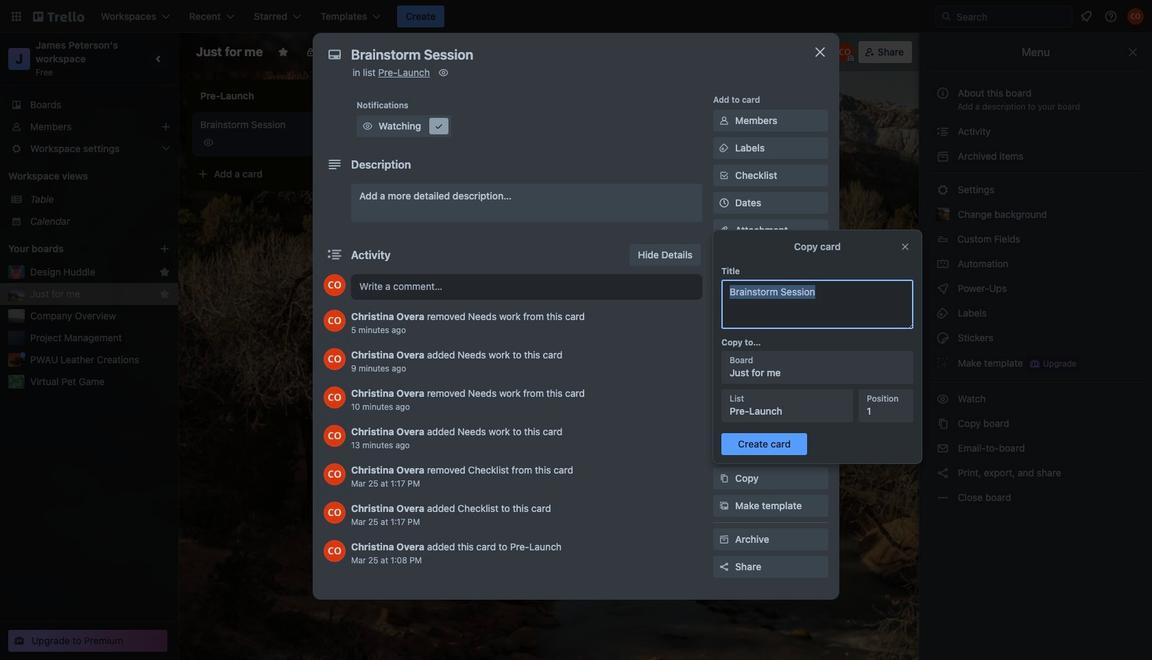 Task type: vqa. For each thing, say whether or not it's contained in the screenshot.
the rightmost sm icon
no



Task type: locate. For each thing, give the bounding box(es) containing it.
starred icon image
[[159, 267, 170, 278], [159, 289, 170, 300]]

cover image
[[717, 251, 731, 265]]

Board name text field
[[189, 41, 270, 63]]

create from template… image
[[351, 169, 362, 180]]

None submit
[[721, 433, 807, 455]]

your boards with 6 items element
[[8, 241, 139, 257]]

1 vertical spatial starred icon image
[[159, 289, 170, 300]]

None text field
[[721, 280, 913, 329]]

sm image
[[690, 41, 709, 60], [717, 114, 731, 128], [361, 119, 374, 133], [432, 119, 446, 133], [717, 141, 731, 155], [936, 183, 950, 197], [936, 257, 950, 271], [936, 282, 950, 296], [936, 417, 950, 431], [936, 442, 950, 455], [936, 466, 950, 480], [717, 472, 731, 486], [936, 491, 950, 505]]

christina overa (christinaovera) image
[[1127, 8, 1144, 25], [324, 274, 346, 296], [324, 387, 346, 409], [324, 464, 346, 486], [324, 540, 346, 562]]

open information menu image
[[1104, 10, 1118, 23]]

Write a comment text field
[[351, 274, 702, 299]]

search image
[[941, 11, 952, 22]]

None text field
[[344, 43, 797, 67]]

sm image
[[437, 66, 450, 80], [936, 125, 950, 139], [936, 150, 950, 163], [936, 307, 950, 320], [936, 331, 950, 345], [936, 356, 950, 370], [936, 392, 950, 406], [717, 444, 731, 458], [717, 499, 731, 513], [717, 533, 731, 547]]

customize views image
[[430, 45, 443, 59]]

christina overa (christinaovera) image
[[835, 43, 854, 62], [324, 310, 346, 332], [324, 348, 346, 370], [324, 425, 346, 447], [324, 502, 346, 524]]

0 vertical spatial starred icon image
[[159, 267, 170, 278]]



Task type: describe. For each thing, give the bounding box(es) containing it.
Search field
[[952, 7, 1072, 26]]

1 starred icon image from the top
[[159, 267, 170, 278]]

2 starred icon image from the top
[[159, 289, 170, 300]]

0 notifications image
[[1078, 8, 1095, 25]]

close dialog image
[[812, 44, 828, 60]]

add board image
[[159, 243, 170, 254]]

star or unstar board image
[[278, 47, 289, 58]]

primary element
[[0, 0, 1152, 33]]



